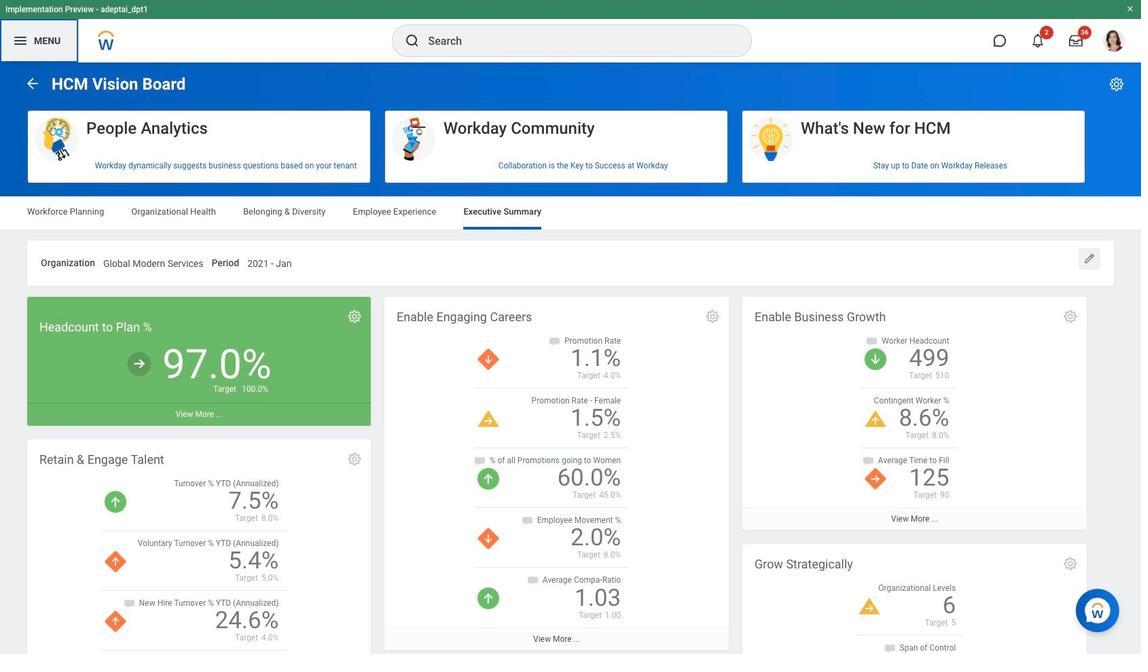 Task type: describe. For each thing, give the bounding box(es) containing it.
configure enable business growth image
[[1064, 309, 1079, 324]]

configure retain & engage talent image
[[347, 452, 362, 467]]

enable engaging careers element
[[385, 297, 729, 650]]

configure this page image
[[1109, 76, 1126, 92]]

justify image
[[12, 33, 29, 49]]

inbox large image
[[1070, 34, 1083, 48]]

enable business growth element
[[743, 297, 1087, 530]]

neutral warning image
[[859, 599, 881, 615]]

1 up bad image from the top
[[104, 551, 126, 573]]

notifications large image
[[1032, 34, 1045, 48]]

2 up bad image from the top
[[104, 611, 126, 633]]

2 down bad image from the top
[[478, 528, 499, 550]]

Search Workday  search field
[[429, 26, 724, 56]]

profile logan mcneil image
[[1104, 30, 1126, 54]]

neutral bad image
[[865, 468, 887, 490]]

0 vertical spatial up good image
[[478, 468, 499, 490]]



Task type: vqa. For each thing, say whether or not it's contained in the screenshot.
Benefits icon
no



Task type: locate. For each thing, give the bounding box(es) containing it.
grow strategically element
[[743, 544, 1087, 655]]

neutral good image
[[126, 351, 152, 377]]

None text field
[[247, 250, 292, 274]]

edit image
[[1083, 252, 1097, 266]]

down bad image
[[478, 349, 499, 370], [478, 528, 499, 550]]

previous page image
[[24, 75, 41, 91]]

None text field
[[103, 250, 203, 274]]

1 horizontal spatial up good image
[[478, 468, 499, 490]]

neutral warning image
[[478, 411, 499, 427]]

configure image
[[347, 309, 362, 324]]

1 down bad image from the top
[[478, 349, 499, 370]]

configure grow strategically image
[[1064, 556, 1079, 571]]

banner
[[0, 0, 1142, 63]]

1 vertical spatial up good image
[[104, 491, 126, 513]]

close environment banner image
[[1127, 5, 1135, 13]]

up bad image
[[104, 551, 126, 573], [104, 611, 126, 633]]

search image
[[404, 33, 420, 49]]

up good image
[[478, 588, 499, 610]]

0 vertical spatial down bad image
[[478, 349, 499, 370]]

up warning image
[[865, 411, 887, 427]]

down bad image up neutral warning icon
[[478, 349, 499, 370]]

down bad image up up good image
[[478, 528, 499, 550]]

tab list
[[14, 197, 1128, 230]]

main content
[[0, 63, 1142, 655]]

1 vertical spatial up bad image
[[104, 611, 126, 633]]

1 vertical spatial down bad image
[[478, 528, 499, 550]]

0 horizontal spatial up good image
[[104, 491, 126, 513]]

retain & engage talent element
[[27, 440, 371, 655]]

up good image
[[478, 468, 499, 490], [104, 491, 126, 513]]

0 vertical spatial up bad image
[[104, 551, 126, 573]]

down good image
[[865, 349, 887, 370]]



